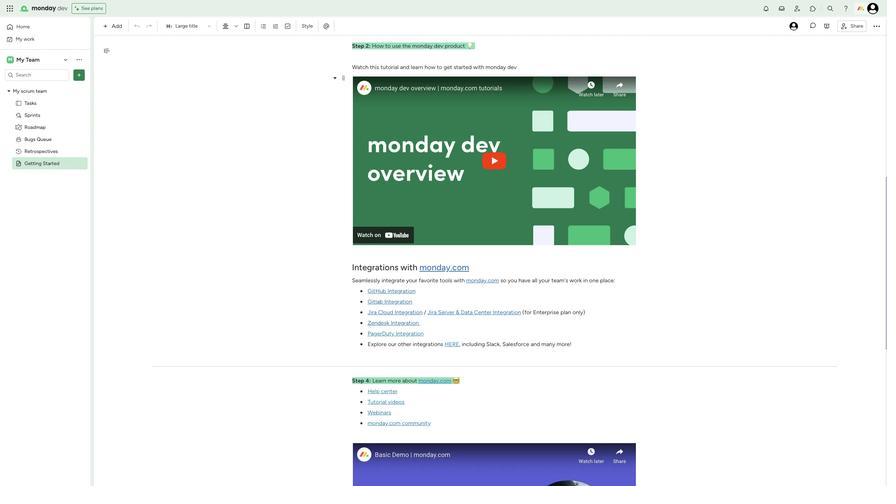 Task type: vqa. For each thing, say whether or not it's contained in the screenshot.
dapulse numbers column image
no



Task type: locate. For each thing, give the bounding box(es) containing it.
you
[[508, 278, 517, 284]]

2:
[[366, 43, 371, 49]]

with
[[473, 64, 484, 71], [401, 263, 418, 273], [454, 278, 465, 284]]

2 1 image from the top
[[360, 323, 363, 325]]

integration for zendesk integration
[[391, 320, 419, 327]]

monday up home button
[[32, 4, 56, 12]]

cloud
[[378, 309, 393, 316]]

bulleted list image
[[261, 23, 267, 29]]

my
[[16, 36, 22, 42], [16, 56, 24, 63], [13, 88, 20, 94]]

1 vertical spatial public board image
[[15, 160, 22, 167]]

monday.com link for integrations with monday.com
[[420, 263, 469, 273]]

monday.com link
[[420, 263, 469, 273], [466, 278, 499, 284], [419, 378, 452, 385]]

7 1 image from the top
[[360, 423, 363, 425]]

step left the 2:
[[352, 43, 364, 49]]

1 image left zendesk
[[360, 323, 363, 325]]

large title
[[175, 23, 198, 29]]

with up integrate
[[401, 263, 418, 273]]

our
[[388, 341, 397, 348]]

2 vertical spatial 1 image
[[360, 402, 363, 404]]

maria williams image
[[868, 3, 879, 14]]

community
[[402, 421, 431, 427]]

options image
[[76, 72, 83, 79]]

0 vertical spatial monday
[[32, 4, 56, 12]]

to
[[385, 43, 391, 49], [437, 64, 442, 71]]

server
[[438, 309, 455, 316]]

my for my work
[[16, 36, 22, 42]]

home
[[16, 24, 30, 30]]

1 horizontal spatial work
[[570, 278, 582, 284]]

share button
[[838, 20, 867, 32]]

my inside workspace selection element
[[16, 56, 24, 63]]

integrate
[[382, 278, 405, 284]]

1 horizontal spatial dev
[[434, 43, 444, 49]]

dev
[[57, 4, 68, 12], [434, 43, 444, 49], [508, 64, 517, 71]]

tools
[[440, 278, 453, 284]]

step left 4:
[[352, 378, 364, 385]]

0 vertical spatial and
[[400, 64, 410, 71]]

0 horizontal spatial your
[[406, 278, 418, 284]]

2 vertical spatial monday.com link
[[419, 378, 452, 385]]

work
[[24, 36, 34, 42], [570, 278, 582, 284]]

jira right /
[[428, 309, 437, 316]]

scrum
[[21, 88, 35, 94]]

so
[[501, 278, 507, 284]]

m
[[8, 57, 12, 63]]

1 horizontal spatial your
[[539, 278, 550, 284]]

zendesk integration link
[[368, 320, 420, 327]]

1 image
[[360, 312, 363, 314], [360, 323, 363, 325], [360, 402, 363, 404]]

gitlab integration link
[[368, 299, 412, 306]]

mention image
[[323, 23, 330, 30]]

gitlab
[[368, 299, 383, 306]]

watch this tutorial and learn how to get started with monday dev
[[352, 64, 517, 71]]

and
[[400, 64, 410, 71], [531, 341, 540, 348]]

and left learn
[[400, 64, 410, 71]]

2 1 image from the top
[[360, 301, 363, 303]]

public board image left getting
[[15, 160, 22, 167]]

bugs queue
[[24, 136, 52, 142]]

💡
[[467, 43, 474, 49]]

help image
[[843, 5, 850, 12]]

more!
[[557, 341, 572, 348]]

style button
[[299, 20, 316, 32]]

layout image
[[244, 23, 250, 29]]

2 vertical spatial my
[[13, 88, 20, 94]]

tutorial
[[381, 64, 399, 71]]

1 image
[[360, 291, 363, 293], [360, 301, 363, 303], [360, 333, 363, 335], [360, 344, 363, 346], [360, 391, 363, 393], [360, 412, 363, 414], [360, 423, 363, 425]]

caret down image
[[7, 89, 10, 94]]

monday.com
[[420, 263, 469, 273], [466, 278, 499, 284], [419, 378, 452, 385], [368, 421, 401, 427]]

4 1 image from the top
[[360, 344, 363, 346]]

enterprise
[[533, 309, 559, 316]]

2 horizontal spatial dev
[[508, 64, 517, 71]]

work left the in
[[570, 278, 582, 284]]

monday.com link left so
[[466, 278, 499, 284]]

my for my team
[[16, 56, 24, 63]]

work down 'home'
[[24, 36, 34, 42]]

tasks
[[24, 100, 37, 106]]

see plans button
[[72, 3, 106, 14]]

here
[[445, 341, 459, 348]]

0 horizontal spatial dev
[[57, 4, 68, 12]]

🤓
[[453, 378, 460, 385]]

team's
[[552, 278, 568, 284]]

1 image for tutorial videos
[[360, 402, 363, 404]]

monday.com down webinars "link"
[[368, 421, 401, 427]]

0 horizontal spatial jira
[[368, 309, 377, 316]]

use
[[392, 43, 401, 49]]

with right tools
[[454, 278, 465, 284]]

0 vertical spatial step
[[352, 43, 364, 49]]

0 vertical spatial work
[[24, 36, 34, 42]]

2 horizontal spatial monday
[[486, 64, 506, 71]]

my right caret down "image" at left
[[13, 88, 20, 94]]

my down 'home'
[[16, 36, 22, 42]]

list box
[[0, 84, 90, 265]]

my inside button
[[16, 36, 22, 42]]

0 vertical spatial monday.com link
[[420, 263, 469, 273]]

numbered list image
[[273, 23, 279, 29]]

product
[[445, 43, 465, 49]]

1 step from the top
[[352, 43, 364, 49]]

6 1 image from the top
[[360, 412, 363, 414]]

title
[[189, 23, 198, 29]]

integration up the other
[[396, 331, 424, 337]]

webinars link
[[368, 410, 391, 417]]

3 1 image from the top
[[360, 402, 363, 404]]

sprints
[[24, 112, 40, 118]]

integration up pagerduty integration
[[391, 320, 419, 327]]

explore our other integrations here , including slack, salesforce and many more!
[[368, 341, 572, 348]]

menu image
[[341, 75, 346, 81]]

1 vertical spatial to
[[437, 64, 442, 71]]

your
[[406, 278, 418, 284], [539, 278, 550, 284]]

2 public board image from the top
[[15, 160, 22, 167]]

2 vertical spatial dev
[[508, 64, 517, 71]]

my team
[[16, 56, 40, 63]]

step
[[352, 43, 364, 49], [352, 378, 364, 385]]

seamlessly
[[352, 278, 380, 284]]

0 horizontal spatial with
[[401, 263, 418, 273]]

monday.com link left 🤓
[[419, 378, 452, 385]]

retrospectives
[[24, 149, 58, 155]]

to left the use
[[385, 43, 391, 49]]

1 vertical spatial monday.com link
[[466, 278, 499, 284]]

2 vertical spatial monday
[[486, 64, 506, 71]]

including
[[462, 341, 485, 348]]

center
[[474, 309, 492, 316]]

1 1 image from the top
[[360, 291, 363, 293]]

integration left (for
[[493, 309, 521, 316]]

monday.com link up tools
[[420, 263, 469, 273]]

2 horizontal spatial with
[[473, 64, 484, 71]]

1 vertical spatial dev
[[434, 43, 444, 49]]

monday right the
[[412, 43, 433, 49]]

step for step 2: how to use the monday dev product 💡
[[352, 43, 364, 49]]

with right started
[[473, 64, 484, 71]]

1 horizontal spatial and
[[531, 341, 540, 348]]

0 vertical spatial my
[[16, 36, 22, 42]]

1 horizontal spatial to
[[437, 64, 442, 71]]

seamlessly integrate your favorite tools with monday.com so you have all your team's work in one place:
[[352, 278, 616, 284]]

Search in workspace field
[[15, 71, 59, 79]]

help
[[368, 389, 380, 395]]

public board image left tasks
[[15, 100, 22, 107]]

1 image for zendesk integration
[[360, 323, 363, 325]]

public board image
[[15, 100, 22, 107], [15, 160, 22, 167]]

have
[[519, 278, 531, 284]]

bugs
[[24, 136, 36, 142]]

0 vertical spatial public board image
[[15, 100, 22, 107]]

integration down integrate
[[388, 288, 416, 295]]

github integration
[[368, 288, 416, 295]]

data
[[461, 309, 473, 316]]

team
[[26, 56, 40, 63]]

style
[[302, 23, 313, 29]]

about
[[402, 378, 417, 385]]

1 horizontal spatial jira
[[428, 309, 437, 316]]

1 image left cloud on the left bottom of page
[[360, 312, 363, 314]]

2 step from the top
[[352, 378, 364, 385]]

team
[[36, 88, 47, 94]]

1 vertical spatial step
[[352, 378, 364, 385]]

to left get
[[437, 64, 442, 71]]

0 vertical spatial dev
[[57, 4, 68, 12]]

integration for pagerduty integration
[[396, 331, 424, 337]]

1 public board image from the top
[[15, 100, 22, 107]]

monday right started
[[486, 64, 506, 71]]

1 vertical spatial work
[[570, 278, 582, 284]]

jira down gitlab on the bottom
[[368, 309, 377, 316]]

1 image left tutorial
[[360, 402, 363, 404]]

1 image for pagerduty integration
[[360, 333, 363, 335]]

1 horizontal spatial monday
[[412, 43, 433, 49]]

monday.com left 🤓
[[419, 378, 452, 385]]

1 vertical spatial my
[[16, 56, 24, 63]]

and left many
[[531, 341, 540, 348]]

3 1 image from the top
[[360, 333, 363, 335]]

0 horizontal spatial to
[[385, 43, 391, 49]]

get
[[444, 64, 452, 71]]

1 vertical spatial 1 image
[[360, 323, 363, 325]]

place:
[[600, 278, 616, 284]]

your right all
[[539, 278, 550, 284]]

5 1 image from the top
[[360, 391, 363, 393]]

pagerduty integration
[[368, 331, 424, 337]]

option
[[0, 85, 90, 86]]

1 vertical spatial monday
[[412, 43, 433, 49]]

one
[[589, 278, 599, 284]]

your down integrations with monday.com
[[406, 278, 418, 284]]

integration up jira cloud integration link
[[384, 299, 412, 306]]

1 image for webinars
[[360, 412, 363, 414]]

monday.com link for so you have all your team's work in one place:
[[466, 278, 499, 284]]

my right workspace icon
[[16, 56, 24, 63]]

workspace image
[[7, 56, 14, 64]]

notifications image
[[763, 5, 770, 12]]

2 vertical spatial with
[[454, 278, 465, 284]]

salesforce
[[503, 341, 530, 348]]

0 vertical spatial 1 image
[[360, 312, 363, 314]]

inbox image
[[779, 5, 786, 12]]

,
[[459, 341, 461, 348]]

apps image
[[810, 5, 817, 12]]

jira cloud integration / jira server & data center integration (for enterprise plan only)
[[368, 309, 586, 316]]

0 horizontal spatial monday
[[32, 4, 56, 12]]

(for
[[523, 309, 532, 316]]

0 horizontal spatial work
[[24, 36, 34, 42]]



Task type: describe. For each thing, give the bounding box(es) containing it.
step 2: how to use the monday dev product 💡
[[352, 43, 475, 49]]

invite members image
[[794, 5, 801, 12]]

work inside button
[[24, 36, 34, 42]]

search everything image
[[827, 5, 834, 12]]

1 vertical spatial with
[[401, 263, 418, 273]]

plan
[[561, 309, 571, 316]]

only)
[[573, 309, 586, 316]]

pagerduty
[[368, 331, 395, 337]]

1 image for help center
[[360, 391, 363, 393]]

1 vertical spatial and
[[531, 341, 540, 348]]

0 vertical spatial to
[[385, 43, 391, 49]]

select product image
[[6, 5, 13, 12]]

1 jira from the left
[[368, 309, 377, 316]]

other
[[398, 341, 412, 348]]

1 your from the left
[[406, 278, 418, 284]]

started
[[454, 64, 472, 71]]

monday.com community link
[[368, 421, 431, 427]]

integrations
[[413, 341, 443, 348]]

jira server & data center integration link
[[428, 309, 521, 316]]

step for step 4: learn more about monday.com 🤓
[[352, 378, 364, 385]]

center
[[381, 389, 398, 395]]

my work button
[[4, 34, 76, 45]]

workspace selection element
[[7, 56, 41, 64]]

public board image for getting started
[[15, 160, 22, 167]]

this
[[370, 64, 379, 71]]

home button
[[4, 21, 76, 33]]

help center
[[368, 389, 398, 395]]

1 image for gitlab integration
[[360, 301, 363, 303]]

slack,
[[487, 341, 501, 348]]

github
[[368, 288, 386, 295]]

/
[[424, 309, 426, 316]]

1 horizontal spatial with
[[454, 278, 465, 284]]

jira cloud integration link
[[368, 309, 423, 316]]

zendesk
[[368, 320, 390, 327]]

tutorial videos link
[[368, 399, 405, 406]]

here link
[[445, 341, 459, 348]]

explore
[[368, 341, 387, 348]]

see
[[81, 5, 90, 11]]

add
[[112, 23, 122, 29]]

checklist image
[[285, 23, 291, 29]]

how
[[425, 64, 436, 71]]

board activity image
[[790, 22, 798, 31]]

github integration link
[[368, 288, 416, 295]]

integration left /
[[395, 309, 423, 316]]

1 image for monday.com community
[[360, 423, 363, 425]]

all
[[532, 278, 538, 284]]

4:
[[366, 378, 371, 385]]

the
[[403, 43, 411, 49]]

watch
[[352, 64, 369, 71]]

plans
[[91, 5, 103, 11]]

learn
[[373, 378, 387, 385]]

public board image for tasks
[[15, 100, 22, 107]]

more
[[388, 378, 401, 385]]

list box containing my scrum team
[[0, 84, 90, 265]]

webinars
[[368, 410, 391, 417]]

2 your from the left
[[539, 278, 550, 284]]

monday dev
[[32, 4, 68, 12]]

integration for github integration
[[388, 288, 416, 295]]

monday.com left so
[[466, 278, 499, 284]]

integrations
[[352, 263, 399, 273]]

many
[[542, 341, 556, 348]]

monday.com up tools
[[420, 263, 469, 273]]

tutorial videos
[[368, 399, 405, 406]]

my for my scrum team
[[13, 88, 20, 94]]

how
[[372, 43, 384, 49]]

in
[[584, 278, 588, 284]]

integrations with monday.com
[[352, 263, 469, 273]]

zendesk integration
[[368, 320, 420, 327]]

monday.com community
[[368, 421, 431, 427]]

0 horizontal spatial and
[[400, 64, 410, 71]]

1 image for github integration
[[360, 291, 363, 293]]

videos
[[388, 399, 405, 406]]

step 4: learn more about monday.com 🤓
[[352, 378, 460, 385]]

my work
[[16, 36, 34, 42]]

getting
[[24, 161, 42, 167]]

large
[[175, 23, 188, 29]]

learn
[[411, 64, 423, 71]]

gitlab integration
[[368, 299, 412, 306]]

share
[[851, 23, 864, 29]]

&
[[456, 309, 460, 316]]

integration for gitlab integration
[[384, 299, 412, 306]]

pagerduty integration link
[[368, 331, 424, 337]]

workspace options image
[[76, 56, 83, 63]]

0 vertical spatial with
[[473, 64, 484, 71]]

see plans
[[81, 5, 103, 11]]

favorite
[[419, 278, 439, 284]]

1 1 image from the top
[[360, 312, 363, 314]]

v2 ellipsis image
[[874, 22, 880, 31]]

add button
[[100, 21, 127, 32]]

my scrum team
[[13, 88, 47, 94]]

help center link
[[368, 389, 398, 395]]

2 jira from the left
[[428, 309, 437, 316]]



